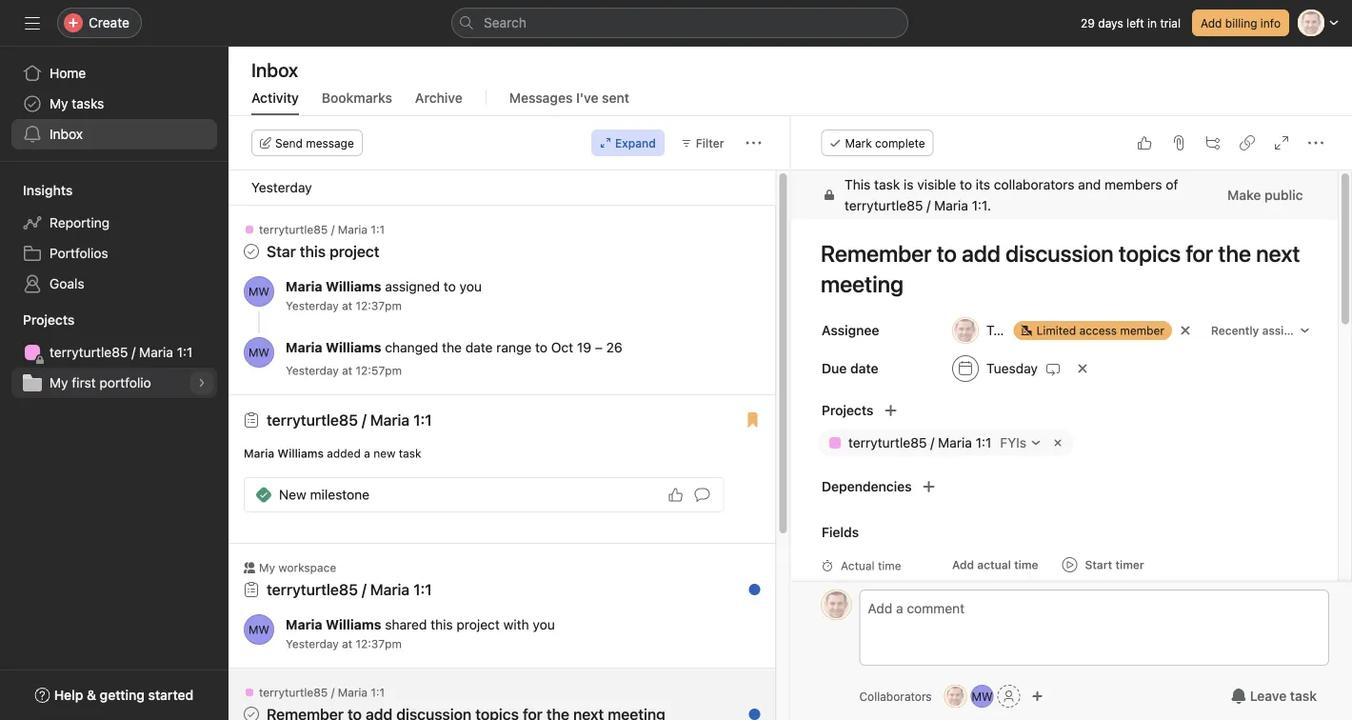 Task type: vqa. For each thing, say whether or not it's contained in the screenshot.
Add to projects image
yes



Task type: locate. For each thing, give the bounding box(es) containing it.
mw for shared this project with you
[[249, 623, 270, 636]]

0 horizontal spatial projects button
[[0, 311, 75, 330]]

time
[[1014, 558, 1038, 572], [878, 559, 901, 572]]

expand button
[[592, 130, 665, 156]]

yesterday left the 12:57pm
[[286, 364, 339, 377]]

to left oct
[[535, 340, 548, 355]]

help & getting started
[[54, 687, 194, 703]]

start timer
[[1085, 558, 1144, 572]]

fyis
[[1000, 435, 1026, 451]]

tuesday
[[986, 361, 1038, 376]]

new milestone
[[279, 487, 370, 502]]

0 horizontal spatial add
[[952, 558, 974, 572]]

williams up the 12:57pm
[[326, 340, 381, 355]]

maria williams link
[[286, 279, 381, 294], [286, 340, 381, 355], [286, 617, 381, 632]]

add dependencies image
[[921, 479, 936, 494]]

add billing info button
[[1193, 10, 1290, 36]]

leave
[[1250, 688, 1287, 704]]

maria down the visible
[[934, 198, 968, 213]]

0 vertical spatial at
[[342, 299, 353, 312]]

1:1 up this project
[[371, 223, 385, 236]]

add
[[1201, 16, 1223, 30], [952, 558, 974, 572]]

0 horizontal spatial to
[[444, 279, 456, 294]]

inbox up activity
[[251, 58, 298, 80]]

terryturtle85 / maria 1:1 link inside projects element
[[11, 337, 217, 368]]

archive all image
[[740, 417, 755, 432]]

1 vertical spatial projects
[[822, 402, 873, 418]]

repeats image
[[1045, 361, 1061, 376]]

0 vertical spatial task
[[874, 177, 900, 192]]

williams down this project
[[326, 279, 381, 294]]

2 maria williams link from the top
[[286, 340, 381, 355]]

terryturtle85 / maria 1:1 inside the terryturtle85 / maria 1:1 link
[[50, 344, 193, 360]]

date
[[466, 340, 493, 355]]

create button
[[57, 8, 142, 38]]

projects button down due date
[[791, 397, 873, 424]]

add left actual
[[952, 558, 974, 572]]

task left is
[[874, 177, 900, 192]]

0 vertical spatial terryturtle85 / maria 1:1 link
[[11, 337, 217, 368]]

1 vertical spatial my
[[50, 375, 68, 391]]

left
[[1127, 16, 1145, 30]]

williams down terryturtle85 / maria 1:1
[[326, 617, 381, 632]]

0 horizontal spatial task
[[399, 447, 422, 460]]

new
[[374, 447, 396, 460]]

mw for assigned to you
[[249, 285, 270, 298]]

0 horizontal spatial time
[[878, 559, 901, 572]]

my left first
[[50, 375, 68, 391]]

main content containing this task is visible to its collaborators and members of terryturtle85 / maria 1:1.
[[791, 171, 1338, 720]]

19
[[577, 340, 592, 355]]

1 horizontal spatial time
[[1014, 558, 1038, 572]]

0 horizontal spatial inbox
[[50, 126, 83, 142]]

williams inside maria williams assigned to you yesterday at 12:37pm
[[326, 279, 381, 294]]

completed milestone image
[[256, 487, 271, 502]]

terryturtle85 / maria 1:1
[[267, 581, 432, 599]]

1 horizontal spatial assigned
[[1262, 324, 1312, 337]]

2 vertical spatial to
[[535, 340, 548, 355]]

1 vertical spatial to
[[444, 279, 456, 294]]

maria up "new"
[[370, 411, 410, 429]]

mw button for changed the date range to
[[244, 337, 274, 368]]

maria williams link down this project
[[286, 279, 381, 294]]

1 vertical spatial projects button
[[791, 397, 873, 424]]

messages i've sent
[[509, 90, 630, 106]]

its
[[976, 177, 990, 192]]

1 horizontal spatial 0 likes. click to like this task image
[[1137, 135, 1153, 151]]

actual
[[977, 558, 1011, 572]]

0 horizontal spatial projects
[[23, 312, 75, 328]]

3 maria williams link from the top
[[286, 617, 381, 632]]

2 12:37pm from the top
[[356, 637, 402, 651]]

task inside button
[[1291, 688, 1317, 704]]

0 vertical spatial add
[[1201, 16, 1223, 30]]

1 vertical spatial tt
[[949, 690, 963, 703]]

mw button
[[244, 276, 274, 307], [244, 337, 274, 368], [244, 614, 274, 645], [971, 685, 994, 708]]

tuesday button
[[944, 351, 1069, 386]]

1 vertical spatial you
[[533, 617, 555, 632]]

assigned right recently
[[1262, 324, 1312, 337]]

mw button for shared this project with you
[[244, 614, 274, 645]]

mw inside "remember to add discussion topics for the next meeting" dialog
[[972, 690, 993, 703]]

you up date
[[460, 279, 482, 294]]

maria down maria williams assigned to you yesterday at 12:37pm
[[286, 340, 323, 355]]

main content
[[791, 171, 1338, 720]]

at inside maria williams changed the date range to oct 19 – 26 yesterday at 12:57pm
[[342, 364, 353, 377]]

main content inside "remember to add discussion topics for the next meeting" dialog
[[791, 171, 1338, 720]]

1 maria williams link from the top
[[286, 279, 381, 294]]

2 vertical spatial task
[[1291, 688, 1317, 704]]

0 likes. click to like this task image left "attachments: add a file to this task, remember to add discussion topics for the next meeting" 'image'
[[1137, 135, 1153, 151]]

Completed milestone checkbox
[[256, 487, 271, 502]]

1 vertical spatial maria williams link
[[286, 340, 381, 355]]

make public button
[[1215, 178, 1315, 212]]

this project
[[300, 242, 380, 261]]

1 vertical spatial 12:37pm
[[356, 637, 402, 651]]

mw
[[249, 285, 270, 298], [249, 346, 270, 359], [249, 623, 270, 636], [972, 690, 993, 703]]

copy task link image
[[1240, 135, 1255, 151]]

my first portfolio link
[[11, 368, 217, 398]]

0 vertical spatial tt
[[830, 598, 844, 612]]

0 vertical spatial assigned
[[385, 279, 440, 294]]

williams inside "maria williams shared this project with you yesterday at 12:37pm"
[[326, 617, 381, 632]]

time inside "dropdown button"
[[1014, 558, 1038, 572]]

1 horizontal spatial task
[[874, 177, 900, 192]]

1 vertical spatial at
[[342, 364, 353, 377]]

portfolios link
[[11, 238, 217, 269]]

projects down goals
[[23, 312, 75, 328]]

task right leave on the bottom right of page
[[1291, 688, 1317, 704]]

insights element
[[0, 173, 229, 303]]

2 horizontal spatial task
[[1291, 688, 1317, 704]]

1 vertical spatial task
[[399, 447, 422, 460]]

0 vertical spatial inbox
[[251, 58, 298, 80]]

yesterday down send
[[251, 180, 312, 195]]

tt button right 'collaborators'
[[945, 685, 967, 708]]

0 comments image
[[695, 487, 710, 502]]

maria williams link up the 12:57pm
[[286, 340, 381, 355]]

of
[[1166, 177, 1178, 192]]

1:1 up the my first portfolio link on the bottom left of page
[[177, 344, 193, 360]]

0 likes. click to like this task image
[[1137, 135, 1153, 151], [668, 487, 683, 502]]

0 horizontal spatial tt
[[830, 598, 844, 612]]

12:37pm inside maria williams assigned to you yesterday at 12:37pm
[[356, 299, 402, 312]]

1:1 inside main content
[[976, 435, 991, 451]]

1 horizontal spatial projects
[[822, 402, 873, 418]]

maria williams link for changed the date range to
[[286, 340, 381, 355]]

maria williams link down terryturtle85 / maria 1:1
[[286, 617, 381, 632]]

the
[[442, 340, 462, 355]]

0 vertical spatial to
[[960, 177, 972, 192]]

range
[[497, 340, 532, 355]]

12:57pm
[[356, 364, 402, 377]]

projects
[[23, 312, 75, 328], [822, 402, 873, 418]]

task for this
[[874, 177, 900, 192]]

dependencies
[[822, 479, 912, 494]]

0 horizontal spatial you
[[460, 279, 482, 294]]

0 vertical spatial you
[[460, 279, 482, 294]]

/
[[927, 198, 930, 213], [331, 223, 335, 236], [132, 344, 136, 360], [362, 411, 367, 429], [930, 435, 934, 451], [362, 581, 367, 599], [331, 686, 335, 699]]

maria down workspace
[[286, 617, 323, 632]]

1 at from the top
[[342, 299, 353, 312]]

add or remove collaborators image
[[1032, 691, 1044, 702]]

yesterday down terryturtle85 / maria 1:1
[[286, 637, 339, 651]]

terryturtle85 / maria 1:1
[[259, 223, 385, 236], [50, 344, 193, 360], [267, 411, 432, 429], [848, 435, 991, 451], [259, 686, 385, 699]]

projects inside main content
[[822, 402, 873, 418]]

more actions for this task image
[[1309, 135, 1324, 151]]

global element
[[0, 47, 229, 161]]

at
[[342, 299, 353, 312], [342, 364, 353, 377], [342, 637, 353, 651]]

my left tasks on the left
[[50, 96, 68, 111]]

0 vertical spatial projects
[[23, 312, 75, 328]]

add inside "dropdown button"
[[952, 558, 974, 572]]

williams for shared
[[326, 617, 381, 632]]

maria
[[934, 198, 968, 213], [338, 223, 368, 236], [286, 279, 323, 294], [286, 340, 323, 355], [139, 344, 173, 360], [370, 411, 410, 429], [938, 435, 972, 451], [244, 447, 274, 460], [286, 617, 323, 632], [338, 686, 368, 699]]

my tasks
[[50, 96, 104, 111]]

limited
[[1036, 324, 1076, 337]]

my left workspace
[[259, 561, 275, 574]]

0 horizontal spatial terryturtle85 / maria 1:1 link
[[11, 337, 217, 368]]

at down this project
[[342, 299, 353, 312]]

assigned inside dropdown button
[[1262, 324, 1312, 337]]

2 vertical spatial maria williams link
[[286, 617, 381, 632]]

you right with
[[533, 617, 555, 632]]

1 vertical spatial add
[[952, 558, 974, 572]]

12:37pm up 'changed'
[[356, 299, 402, 312]]

to inside maria williams assigned to you yesterday at 12:37pm
[[444, 279, 456, 294]]

0 horizontal spatial 0 likes. click to like this task image
[[668, 487, 683, 502]]

add inside "button"
[[1201, 16, 1223, 30]]

1 12:37pm from the top
[[356, 299, 402, 312]]

to up the
[[444, 279, 456, 294]]

remove assignee image
[[1180, 325, 1191, 336]]

at down terryturtle85 / maria 1:1
[[342, 637, 353, 651]]

terryturtle85 / maria 1:1 link up added
[[267, 411, 432, 429]]

insights button
[[0, 181, 73, 200]]

full screen image
[[1275, 135, 1290, 151]]

add actual time
[[952, 558, 1038, 572]]

0 vertical spatial my
[[50, 96, 68, 111]]

maria inside maria williams changed the date range to oct 19 – 26 yesterday at 12:57pm
[[286, 340, 323, 355]]

with
[[504, 617, 529, 632]]

maria williams link for assigned to you
[[286, 279, 381, 294]]

0 vertical spatial maria williams link
[[286, 279, 381, 294]]

12:37pm down shared
[[356, 637, 402, 651]]

0 likes. click to like this task image left 0 comments icon
[[668, 487, 683, 502]]

0 horizontal spatial assigned
[[385, 279, 440, 294]]

this
[[431, 617, 453, 632]]

williams for changed
[[326, 340, 381, 355]]

maria left fyis
[[938, 435, 972, 451]]

/ inside projects element
[[132, 344, 136, 360]]

tt down actual
[[830, 598, 844, 612]]

mw button inside "remember to add discussion topics for the next meeting" dialog
[[971, 685, 994, 708]]

my
[[50, 96, 68, 111], [50, 375, 68, 391], [259, 561, 275, 574]]

1 horizontal spatial tt
[[949, 690, 963, 703]]

2 vertical spatial at
[[342, 637, 353, 651]]

limited access member
[[1036, 324, 1164, 337]]

you inside "maria williams shared this project with you yesterday at 12:37pm"
[[533, 617, 555, 632]]

terryturtle85 / maria 1:1 inside main content
[[848, 435, 991, 451]]

goals
[[50, 276, 84, 291]]

search list box
[[452, 8, 909, 38]]

new
[[279, 487, 307, 502]]

recently assigned button
[[1203, 317, 1319, 344]]

1 vertical spatial terryturtle85 / maria 1:1 link
[[267, 411, 432, 429]]

projects down due date
[[822, 402, 873, 418]]

to left its
[[960, 177, 972, 192]]

2 vertical spatial my
[[259, 561, 275, 574]]

recently
[[1211, 324, 1259, 337]]

add for add billing info
[[1201, 16, 1223, 30]]

my inside global element
[[50, 96, 68, 111]]

remember to add discussion topics for the next meeting dialog
[[791, 116, 1353, 720]]

yesterday down star this project at the top of page
[[286, 299, 339, 312]]

info
[[1261, 16, 1281, 30]]

collaborators
[[860, 690, 932, 703]]

at left the 12:57pm
[[342, 364, 353, 377]]

williams up new on the bottom left of page
[[278, 447, 324, 460]]

start timer button
[[1055, 552, 1152, 578]]

projects button down goals
[[0, 311, 75, 330]]

my inside projects element
[[50, 375, 68, 391]]

terryturtle85
[[844, 198, 923, 213], [259, 223, 328, 236], [50, 344, 128, 360], [267, 411, 358, 429], [848, 435, 927, 451], [267, 581, 358, 599], [259, 686, 328, 699]]

29
[[1081, 16, 1095, 30]]

at inside maria williams assigned to you yesterday at 12:37pm
[[342, 299, 353, 312]]

reporting link
[[11, 208, 217, 238]]

1 vertical spatial tt button
[[945, 685, 967, 708]]

projects inside projects element
[[23, 312, 75, 328]]

mark complete button
[[822, 130, 934, 156]]

star this project
[[267, 242, 380, 261]]

1 horizontal spatial tt button
[[945, 685, 967, 708]]

1 vertical spatial assigned
[[1262, 324, 1312, 337]]

3 at from the top
[[342, 637, 353, 651]]

maria down "maria williams shared this project with you yesterday at 12:37pm"
[[338, 686, 368, 699]]

0 vertical spatial 0 likes. click to like this task image
[[1137, 135, 1153, 151]]

add to projects image
[[883, 403, 898, 418]]

1:1 left fyis
[[976, 435, 991, 451]]

0 vertical spatial 12:37pm
[[356, 299, 402, 312]]

recently assigned
[[1211, 324, 1312, 337]]

maria down star this project at the top of page
[[286, 279, 323, 294]]

task
[[874, 177, 900, 192], [399, 447, 422, 460], [1291, 688, 1317, 704]]

help & getting started button
[[23, 678, 206, 713]]

add left billing
[[1201, 16, 1223, 30]]

assigned up 'changed'
[[385, 279, 440, 294]]

to
[[960, 177, 972, 192], [444, 279, 456, 294], [535, 340, 548, 355]]

tt right 'collaborators'
[[949, 690, 963, 703]]

2 at from the top
[[342, 364, 353, 377]]

terryturtle85 inside projects element
[[50, 344, 128, 360]]

yesterday inside "maria williams shared this project with you yesterday at 12:37pm"
[[286, 637, 339, 651]]

1 horizontal spatial add
[[1201, 16, 1223, 30]]

task inside 'this task is visible to its collaborators and members of terryturtle85 / maria 1:1.'
[[874, 177, 900, 192]]

1 horizontal spatial you
[[533, 617, 555, 632]]

portfolio
[[99, 375, 151, 391]]

task right "new"
[[399, 447, 422, 460]]

projects element
[[0, 303, 229, 402]]

1 horizontal spatial to
[[535, 340, 548, 355]]

add billing info
[[1201, 16, 1281, 30]]

inbox down my tasks
[[50, 126, 83, 142]]

1 vertical spatial inbox
[[50, 126, 83, 142]]

tt button down actual
[[822, 590, 852, 620]]

maria up portfolio
[[139, 344, 173, 360]]

williams inside maria williams changed the date range to oct 19 – 26 yesterday at 12:57pm
[[326, 340, 381, 355]]

terryturtle85 / maria 1:1 link up portfolio
[[11, 337, 217, 368]]

goals link
[[11, 269, 217, 299]]

0 vertical spatial tt button
[[822, 590, 852, 620]]

maria 1:1
[[370, 581, 432, 599]]

you inside maria williams assigned to you yesterday at 12:37pm
[[460, 279, 482, 294]]

2 horizontal spatial to
[[960, 177, 972, 192]]



Task type: describe. For each thing, give the bounding box(es) containing it.
maria inside maria williams assigned to you yesterday at 12:37pm
[[286, 279, 323, 294]]

messages i've sent link
[[509, 90, 630, 115]]

message
[[306, 136, 354, 150]]

29 days left in trial
[[1081, 16, 1181, 30]]

days
[[1099, 16, 1124, 30]]

my for my first portfolio
[[50, 375, 68, 391]]

added
[[327, 447, 361, 460]]

my first portfolio
[[50, 375, 151, 391]]

add for add actual time
[[952, 558, 974, 572]]

to inside 'this task is visible to its collaborators and members of terryturtle85 / maria 1:1.'
[[960, 177, 972, 192]]

clear due date image
[[1077, 363, 1088, 374]]

and
[[1078, 177, 1101, 192]]

see details, my first portfolio image
[[196, 377, 208, 389]]

trial
[[1161, 16, 1181, 30]]

home
[[50, 65, 86, 81]]

inbox link
[[11, 119, 217, 150]]

williams for added
[[278, 447, 324, 460]]

Task Name text field
[[808, 231, 1315, 306]]

yesterday inside maria williams changed the date range to oct 19 – 26 yesterday at 12:57pm
[[286, 364, 339, 377]]

assigned inside maria williams assigned to you yesterday at 12:37pm
[[385, 279, 440, 294]]

archive notification image
[[740, 566, 755, 581]]

milestone
[[310, 487, 370, 502]]

filter
[[696, 136, 724, 150]]

1 horizontal spatial terryturtle85 / maria 1:1 link
[[267, 411, 432, 429]]

collaborators
[[994, 177, 1074, 192]]

complete
[[875, 136, 926, 150]]

help
[[54, 687, 83, 703]]

in
[[1148, 16, 1157, 30]]

leave task
[[1250, 688, 1317, 704]]

yesterday inside maria williams assigned to you yesterday at 12:37pm
[[286, 299, 339, 312]]

start
[[1085, 558, 1112, 572]]

attachments: add a file to this task, remember to add discussion topics for the next meeting image
[[1172, 135, 1187, 151]]

maria up the completed milestone checkbox in the bottom left of the page
[[244, 447, 274, 460]]

star
[[267, 242, 296, 261]]

make public
[[1227, 187, 1303, 203]]

billing
[[1226, 16, 1258, 30]]

shared
[[385, 617, 427, 632]]

/ inside 'this task is visible to its collaborators and members of terryturtle85 / maria 1:1.'
[[927, 198, 930, 213]]

bookmarks
[[322, 90, 392, 106]]

1 horizontal spatial inbox
[[251, 58, 298, 80]]

my tasks link
[[11, 89, 217, 119]]

fyis button
[[995, 432, 1046, 453]]

due date
[[822, 361, 878, 376]]

maria inside 'this task is visible to its collaborators and members of terryturtle85 / maria 1:1.'
[[934, 198, 968, 213]]

1:1 inside projects element
[[177, 344, 193, 360]]

sent
[[602, 90, 630, 106]]

my for my workspace
[[259, 561, 275, 574]]

first
[[72, 375, 96, 391]]

maria williams link for shared this project with you
[[286, 617, 381, 632]]

–
[[595, 340, 603, 355]]

0 horizontal spatial tt button
[[822, 590, 852, 620]]

maria inside "maria williams shared this project with you yesterday at 12:37pm"
[[286, 617, 323, 632]]

mark complete
[[845, 136, 926, 150]]

at inside "maria williams shared this project with you yesterday at 12:37pm"
[[342, 637, 353, 651]]

my workspace
[[259, 561, 336, 574]]

maria inside projects element
[[139, 344, 173, 360]]

make
[[1227, 187, 1261, 203]]

1:1 down maria williams changed the date range to oct 19 – 26 yesterday at 12:57pm
[[414, 411, 432, 429]]

1 horizontal spatial projects button
[[791, 397, 873, 424]]

williams for assigned
[[326, 279, 381, 294]]

actual
[[841, 559, 875, 572]]

messages
[[509, 90, 573, 106]]

mark
[[845, 136, 872, 150]]

public
[[1265, 187, 1303, 203]]

is
[[904, 177, 914, 192]]

archive
[[415, 90, 463, 106]]

my for my tasks
[[50, 96, 68, 111]]

send message
[[275, 136, 354, 150]]

timer
[[1115, 558, 1144, 572]]

this
[[844, 177, 870, 192]]

&
[[87, 687, 96, 703]]

send
[[275, 136, 303, 150]]

12:37pm inside "maria williams shared this project with you yesterday at 12:37pm"
[[356, 637, 402, 651]]

member
[[1120, 324, 1164, 337]]

maria williams added a new task
[[244, 447, 422, 460]]

home link
[[11, 58, 217, 89]]

more actions image
[[746, 135, 762, 151]]

1 vertical spatial 0 likes. click to like this task image
[[668, 487, 683, 502]]

visible
[[917, 177, 956, 192]]

filter button
[[672, 130, 733, 156]]

add subtask image
[[1206, 135, 1221, 151]]

send message button
[[251, 130, 363, 156]]

to inside maria williams changed the date range to oct 19 – 26 yesterday at 12:57pm
[[535, 340, 548, 355]]

search
[[484, 15, 527, 30]]

add actual time button
[[944, 552, 1047, 578]]

remove image
[[1050, 435, 1065, 451]]

hide sidebar image
[[25, 15, 40, 30]]

0 vertical spatial projects button
[[0, 311, 75, 330]]

this task is visible to its collaborators and members of terryturtle85 / maria 1:1.
[[844, 177, 1178, 213]]

a
[[364, 447, 370, 460]]

fields
[[822, 524, 859, 540]]

bookmarks link
[[322, 90, 392, 115]]

oct
[[551, 340, 574, 355]]

maria up this project
[[338, 223, 368, 236]]

access
[[1079, 324, 1117, 337]]

insights
[[23, 182, 73, 198]]

terryturtle85 inside 'this task is visible to its collaborators and members of terryturtle85 / maria 1:1.'
[[844, 198, 923, 213]]

reporting
[[50, 215, 110, 231]]

mw button for assigned to you
[[244, 276, 274, 307]]

1:1 down "maria williams shared this project with you yesterday at 12:37pm"
[[371, 686, 385, 699]]

activity link
[[251, 90, 299, 115]]

maria williams shared this project with you yesterday at 12:37pm
[[286, 617, 555, 651]]

assignee
[[822, 322, 879, 338]]

inbox inside global element
[[50, 126, 83, 142]]

project
[[457, 617, 500, 632]]

tasks
[[72, 96, 104, 111]]

search button
[[452, 8, 909, 38]]

task for leave
[[1291, 688, 1317, 704]]

mw for changed the date range to
[[249, 346, 270, 359]]

activity
[[251, 90, 299, 106]]

expand
[[615, 136, 656, 150]]

getting
[[100, 687, 145, 703]]



